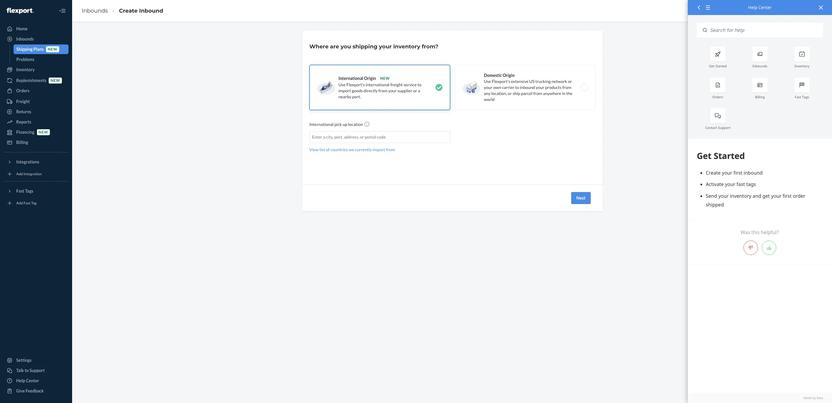 Task type: describe. For each thing, give the bounding box(es) containing it.
1 vertical spatial orders
[[713, 95, 724, 99]]

or right network
[[568, 79, 572, 84]]

goods
[[352, 88, 363, 93]]

talk to support button
[[4, 366, 69, 376]]

home link
[[4, 24, 69, 34]]

postal
[[365, 134, 376, 140]]

0 vertical spatial orders
[[16, 88, 30, 93]]

give
[[16, 388, 25, 394]]

in
[[562, 91, 566, 96]]

to inside the domestic origin use flexport's extensive us trucking network or your own carrier to inbound your products from any location, or ship parcel from anywhere in the world
[[516, 85, 519, 90]]

settings
[[16, 358, 32, 363]]

own
[[494, 85, 501, 90]]

add integration
[[16, 172, 42, 176]]

started
[[716, 64, 727, 68]]

from?
[[422, 43, 439, 50]]

2 vertical spatial fast
[[24, 201, 30, 205]]

import for goods
[[339, 88, 351, 93]]

new for international origin
[[380, 76, 390, 81]]

from right parcel
[[534, 91, 543, 96]]

to inside talk to support "button"
[[25, 368, 29, 373]]

you
[[341, 43, 351, 50]]

world
[[484, 97, 495, 102]]

elevio by dixa link
[[697, 396, 824, 400]]

inbounds inside breadcrumbs navigation
[[82, 7, 108, 14]]

use inside the domestic origin use flexport's extensive us trucking network or your own carrier to inbound your products from any location, or ship parcel from anywhere in the world
[[484, 79, 491, 84]]

a inside use flexport's international freight service to import goods directly from your supplier or a nearby port.
[[418, 88, 420, 93]]

your down trucking
[[536, 85, 545, 90]]

inventory
[[393, 43, 421, 50]]

0 horizontal spatial a
[[323, 134, 325, 140]]

where
[[310, 43, 329, 50]]

international
[[366, 82, 390, 87]]

supplier
[[398, 88, 413, 93]]

list
[[320, 147, 325, 152]]

tags inside fast tags dropdown button
[[25, 189, 33, 194]]

inventory link
[[4, 65, 69, 75]]

help center link
[[4, 376, 69, 386]]

currently
[[355, 147, 372, 152]]

billing inside billing link
[[16, 140, 28, 145]]

talk
[[16, 368, 24, 373]]

or down carrier
[[508, 91, 512, 96]]

countries
[[331, 147, 348, 152]]

0 horizontal spatial inventory
[[16, 67, 35, 72]]

helpful?
[[761, 229, 780, 236]]

was this helpful?
[[741, 229, 780, 236]]

0 vertical spatial center
[[759, 5, 772, 10]]

where are you shipping your inventory from?
[[310, 43, 439, 50]]

add fast tag
[[16, 201, 37, 205]]

international pick up location
[[310, 122, 364, 127]]

inbounds inside inbounds link
[[16, 36, 34, 41]]

give feedback button
[[4, 386, 69, 396]]

from inside button
[[386, 147, 395, 152]]

dixa
[[817, 396, 824, 400]]

get
[[709, 64, 715, 68]]

up
[[343, 122, 348, 127]]

give feedback
[[16, 388, 44, 394]]

inbound
[[520, 85, 535, 90]]

from inside use flexport's international freight service to import goods directly from your supplier or a nearby port.
[[379, 88, 388, 93]]

of
[[326, 147, 330, 152]]

next button
[[572, 192, 591, 204]]

any
[[484, 91, 491, 96]]

nearby
[[339, 94, 352, 99]]

contact
[[706, 125, 718, 130]]

1 horizontal spatial inventory
[[795, 64, 810, 68]]

flexport logo image
[[7, 8, 34, 14]]

flexport's
[[347, 82, 365, 87]]

reports
[[16, 119, 31, 124]]

replenishments
[[16, 78, 46, 83]]

1 horizontal spatial tags
[[802, 95, 810, 99]]

flexport's
[[492, 79, 510, 84]]

check circle image
[[436, 84, 443, 91]]

reports link
[[4, 117, 69, 127]]

products
[[545, 85, 562, 90]]

integration
[[24, 172, 42, 176]]

anywhere
[[543, 91, 562, 96]]

0 horizontal spatial center
[[26, 378, 39, 383]]

this
[[752, 229, 760, 236]]

integrations
[[16, 159, 39, 164]]

from up the
[[563, 85, 572, 90]]

add fast tag link
[[4, 198, 69, 208]]

shipping
[[16, 47, 33, 52]]

freight
[[16, 99, 30, 104]]

fast inside dropdown button
[[16, 189, 24, 194]]

carrier
[[502, 85, 515, 90]]

financing
[[16, 130, 34, 135]]

enter a city, port, address, or postal code
[[312, 134, 386, 140]]

fast tags inside dropdown button
[[16, 189, 33, 194]]

next
[[577, 195, 586, 201]]

Search search field
[[707, 23, 824, 38]]

parcel
[[521, 91, 533, 96]]

create inbound
[[119, 7, 163, 14]]

2 horizontal spatial inbounds
[[753, 64, 768, 68]]



Task type: vqa. For each thing, say whether or not it's contained in the screenshot.
leftmost Orders
yes



Task type: locate. For each thing, give the bounding box(es) containing it.
add for add integration
[[16, 172, 23, 176]]

0 horizontal spatial help center
[[16, 378, 39, 383]]

1 vertical spatial help center
[[16, 378, 39, 383]]

import
[[339, 88, 351, 93], [373, 147, 385, 152]]

returns link
[[4, 107, 69, 117]]

support down settings link
[[30, 368, 45, 373]]

elevio by dixa
[[804, 396, 824, 400]]

extensive
[[511, 79, 529, 84]]

0 vertical spatial inbounds link
[[82, 7, 108, 14]]

us
[[530, 79, 535, 84]]

0 vertical spatial add
[[16, 172, 23, 176]]

port.
[[352, 94, 361, 99]]

new up orders link
[[51, 78, 60, 83]]

origin up international
[[364, 76, 376, 81]]

help up give
[[16, 378, 25, 383]]

home
[[16, 26, 28, 31]]

0 vertical spatial billing
[[756, 95, 765, 99]]

or
[[568, 79, 572, 84], [413, 88, 417, 93], [508, 91, 512, 96], [360, 134, 364, 140]]

center up search search box
[[759, 5, 772, 10]]

0 vertical spatial tags
[[802, 95, 810, 99]]

city,
[[326, 134, 334, 140]]

problems
[[16, 57, 34, 62]]

origin for international
[[364, 76, 376, 81]]

1 horizontal spatial center
[[759, 5, 772, 10]]

help
[[749, 5, 758, 10], [16, 378, 25, 383]]

to up ship
[[516, 85, 519, 90]]

to right service
[[418, 82, 422, 87]]

new for financing
[[39, 130, 48, 135]]

add
[[16, 172, 23, 176], [16, 201, 23, 205]]

1 vertical spatial support
[[30, 368, 45, 373]]

origin inside the domestic origin use flexport's extensive us trucking network or your own carrier to inbound your products from any location, or ship parcel from anywhere in the world
[[503, 73, 515, 78]]

help center up search search box
[[749, 5, 772, 10]]

inbounds link
[[82, 7, 108, 14], [4, 34, 69, 44]]

1 horizontal spatial fast tags
[[795, 95, 810, 99]]

1 horizontal spatial international
[[339, 76, 364, 81]]

new for replenishments
[[51, 78, 60, 83]]

orders
[[16, 88, 30, 93], [713, 95, 724, 99]]

international for international pick up location
[[310, 122, 334, 127]]

settings link
[[4, 356, 69, 365]]

a right supplier
[[418, 88, 420, 93]]

view
[[310, 147, 319, 152]]

1 vertical spatial fast
[[16, 189, 24, 194]]

0 vertical spatial import
[[339, 88, 351, 93]]

was
[[741, 229, 751, 236]]

1 vertical spatial international
[[310, 122, 334, 127]]

support inside "button"
[[30, 368, 45, 373]]

elevio
[[804, 396, 812, 400]]

0 horizontal spatial to
[[25, 368, 29, 373]]

1 horizontal spatial a
[[418, 88, 420, 93]]

service
[[404, 82, 417, 87]]

your down the freight
[[388, 88, 397, 93]]

0 horizontal spatial fast tags
[[16, 189, 33, 194]]

0 vertical spatial inbounds
[[82, 7, 108, 14]]

import up nearby
[[339, 88, 351, 93]]

use down domestic
[[484, 79, 491, 84]]

from down international
[[379, 88, 388, 93]]

support
[[718, 125, 731, 130], [30, 368, 45, 373]]

by
[[813, 396, 817, 400]]

import down code in the top left of the page
[[373, 147, 385, 152]]

plans
[[33, 47, 44, 52]]

1 vertical spatial inbounds link
[[4, 34, 69, 44]]

1 add from the top
[[16, 172, 23, 176]]

1 vertical spatial tags
[[25, 189, 33, 194]]

billing link
[[4, 138, 69, 147]]

1 horizontal spatial origin
[[503, 73, 515, 78]]

or inside use flexport's international freight service to import goods directly from your supplier or a nearby port.
[[413, 88, 417, 93]]

0 horizontal spatial support
[[30, 368, 45, 373]]

1 vertical spatial center
[[26, 378, 39, 383]]

international for international origin
[[339, 76, 364, 81]]

new down reports link
[[39, 130, 48, 135]]

1 vertical spatial inbounds
[[16, 36, 34, 41]]

contact support
[[706, 125, 731, 130]]

enter
[[312, 134, 323, 140]]

we
[[349, 147, 354, 152]]

returns
[[16, 109, 31, 114]]

port,
[[334, 134, 343, 140]]

import inside view list of countries we currently import from button
[[373, 147, 385, 152]]

tags
[[802, 95, 810, 99], [25, 189, 33, 194]]

0 horizontal spatial international
[[310, 122, 334, 127]]

2 vertical spatial inbounds
[[753, 64, 768, 68]]

1 horizontal spatial billing
[[756, 95, 765, 99]]

origin for domestic
[[503, 73, 515, 78]]

close navigation image
[[59, 7, 66, 14]]

new for shipping plans
[[48, 47, 57, 52]]

inventory
[[795, 64, 810, 68], [16, 67, 35, 72]]

view list of countries we currently import from button
[[310, 147, 395, 153]]

integrations button
[[4, 157, 69, 167]]

1 horizontal spatial use
[[484, 79, 491, 84]]

1 vertical spatial import
[[373, 147, 385, 152]]

support right contact
[[718, 125, 731, 130]]

0 horizontal spatial use
[[339, 82, 346, 87]]

domestic
[[484, 73, 502, 78]]

a left the city,
[[323, 134, 325, 140]]

1 horizontal spatial help
[[749, 5, 758, 10]]

1 horizontal spatial support
[[718, 125, 731, 130]]

add left 'tag'
[[16, 201, 23, 205]]

tag
[[31, 201, 37, 205]]

0 vertical spatial fast
[[795, 95, 802, 99]]

add left integration
[[16, 172, 23, 176]]

center down talk to support
[[26, 378, 39, 383]]

0 horizontal spatial orders
[[16, 88, 30, 93]]

to
[[418, 82, 422, 87], [516, 85, 519, 90], [25, 368, 29, 373]]

center
[[759, 5, 772, 10], [26, 378, 39, 383]]

feedback
[[26, 388, 44, 394]]

import inside use flexport's international freight service to import goods directly from your supplier or a nearby port.
[[339, 88, 351, 93]]

or down service
[[413, 88, 417, 93]]

1 vertical spatial add
[[16, 201, 23, 205]]

0 horizontal spatial inbounds link
[[4, 34, 69, 44]]

2 horizontal spatial to
[[516, 85, 519, 90]]

1 vertical spatial a
[[323, 134, 325, 140]]

location
[[348, 122, 363, 127]]

use up nearby
[[339, 82, 346, 87]]

1 vertical spatial help
[[16, 378, 25, 383]]

address,
[[344, 134, 359, 140]]

1 horizontal spatial import
[[373, 147, 385, 152]]

0 horizontal spatial inbounds
[[16, 36, 34, 41]]

international up enter
[[310, 122, 334, 127]]

new up international
[[380, 76, 390, 81]]

breadcrumbs navigation
[[77, 2, 168, 20]]

your
[[379, 43, 392, 50], [484, 85, 493, 90], [536, 85, 545, 90], [388, 88, 397, 93]]

help center up give feedback
[[16, 378, 39, 383]]

your up any
[[484, 85, 493, 90]]

trucking
[[536, 79, 551, 84]]

1 horizontal spatial inbounds link
[[82, 7, 108, 14]]

0 horizontal spatial tags
[[25, 189, 33, 194]]

fast tags
[[795, 95, 810, 99], [16, 189, 33, 194]]

0 vertical spatial help
[[749, 5, 758, 10]]

fast
[[795, 95, 802, 99], [16, 189, 24, 194], [24, 201, 30, 205]]

import for from
[[373, 147, 385, 152]]

fast tags button
[[4, 186, 69, 196]]

get started
[[709, 64, 727, 68]]

0 vertical spatial fast tags
[[795, 95, 810, 99]]

location,
[[492, 91, 507, 96]]

freight link
[[4, 97, 69, 106]]

0 vertical spatial help center
[[749, 5, 772, 10]]

from right currently
[[386, 147, 395, 152]]

0 vertical spatial international
[[339, 76, 364, 81]]

2 add from the top
[[16, 201, 23, 205]]

1 vertical spatial billing
[[16, 140, 28, 145]]

use inside use flexport's international freight service to import goods directly from your supplier or a nearby port.
[[339, 82, 346, 87]]

freight
[[391, 82, 403, 87]]

orders link
[[4, 86, 69, 96]]

to right talk
[[25, 368, 29, 373]]

0 horizontal spatial import
[[339, 88, 351, 93]]

ship
[[513, 91, 521, 96]]

to inside use flexport's international freight service to import goods directly from your supplier or a nearby port.
[[418, 82, 422, 87]]

create inbound link
[[119, 7, 163, 14]]

are
[[330, 43, 339, 50]]

0 horizontal spatial help
[[16, 378, 25, 383]]

your right the shipping
[[379, 43, 392, 50]]

1 vertical spatial fast tags
[[16, 189, 33, 194]]

international
[[339, 76, 364, 81], [310, 122, 334, 127]]

international up flexport's
[[339, 76, 364, 81]]

0 horizontal spatial origin
[[364, 76, 376, 81]]

pick
[[334, 122, 342, 127]]

0 vertical spatial a
[[418, 88, 420, 93]]

1 horizontal spatial help center
[[749, 5, 772, 10]]

help up search search box
[[749, 5, 758, 10]]

new right plans
[[48, 47, 57, 52]]

1 horizontal spatial to
[[418, 82, 422, 87]]

0 vertical spatial support
[[718, 125, 731, 130]]

origin up flexport's
[[503, 73, 515, 78]]

1 horizontal spatial orders
[[713, 95, 724, 99]]

network
[[552, 79, 567, 84]]

or left "postal"
[[360, 134, 364, 140]]

0 horizontal spatial billing
[[16, 140, 28, 145]]

add for add fast tag
[[16, 201, 23, 205]]

the
[[567, 91, 573, 96]]

domestic origin use flexport's extensive us trucking network or your own carrier to inbound your products from any location, or ship parcel from anywhere in the world
[[484, 73, 573, 102]]

new
[[48, 47, 57, 52], [380, 76, 390, 81], [51, 78, 60, 83], [39, 130, 48, 135]]

shipping plans
[[16, 47, 44, 52]]

international origin
[[339, 76, 376, 81]]

inbound
[[139, 7, 163, 14]]

view list of countries we currently import from
[[310, 147, 395, 152]]

talk to support
[[16, 368, 45, 373]]

your inside use flexport's international freight service to import goods directly from your supplier or a nearby port.
[[388, 88, 397, 93]]

1 horizontal spatial inbounds
[[82, 7, 108, 14]]



